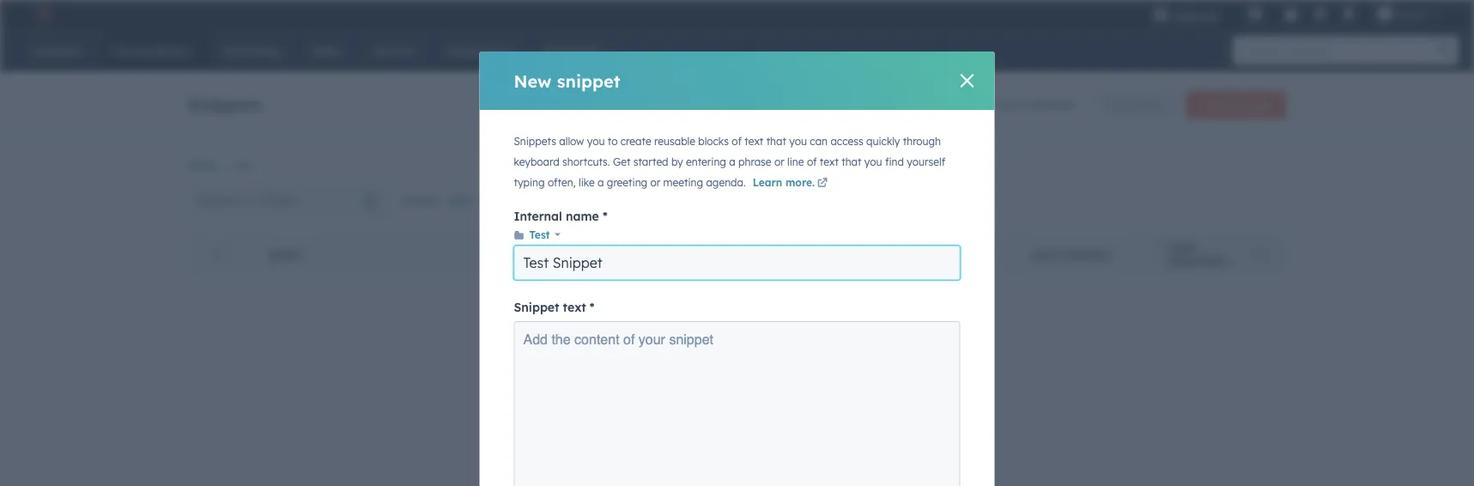 Task type: vqa. For each thing, say whether or not it's contained in the screenshot.
search 'icon'
yes



Task type: locate. For each thing, give the bounding box(es) containing it.
that down access
[[842, 155, 862, 168]]

1 vertical spatial by
[[946, 249, 960, 261]]

snippets up home
[[188, 93, 262, 115]]

you
[[587, 135, 605, 148], [790, 135, 807, 148], [865, 155, 883, 168]]

0 horizontal spatial or
[[651, 176, 661, 189]]

test
[[235, 159, 254, 172], [529, 228, 550, 241]]

modified
[[1170, 255, 1225, 268]]

test right home
[[235, 159, 254, 172]]

link opens in a new window image
[[818, 176, 828, 192], [818, 179, 828, 189]]

0 vertical spatial snippet
[[557, 70, 621, 91]]

name
[[269, 249, 300, 261]]

0 vertical spatial a
[[729, 155, 736, 168]]

or
[[775, 155, 785, 168], [651, 176, 661, 189]]

2 horizontal spatial text
[[820, 155, 839, 168]]

1 press to sort. element from the left
[[305, 248, 311, 262]]

of inside "snippets" banner
[[1005, 97, 1017, 112]]

notifications button
[[1335, 0, 1364, 27]]

text up the the on the bottom left of page
[[563, 300, 586, 315]]

1 vertical spatial snippets
[[514, 135, 556, 148]]

0 horizontal spatial press to sort. element
[[305, 248, 311, 262]]

Internal name text field
[[514, 246, 961, 280]]

2 horizontal spatial press to sort. element
[[1115, 248, 1122, 262]]

or down started
[[651, 176, 661, 189]]

get
[[613, 155, 631, 168]]

settings link
[[1310, 5, 1331, 23]]

add
[[523, 331, 548, 347]]

created by button
[[874, 234, 1012, 272]]

3 press to sort. element from the left
[[1115, 248, 1122, 262]]

2 press to sort. image from the left
[[1115, 248, 1122, 260]]

0 vertical spatial test
[[235, 159, 254, 172]]

0 vertical spatial new
[[514, 70, 552, 91]]

new up keyboard on the top left of the page
[[514, 70, 552, 91]]

upgrade image
[[1153, 8, 1169, 23]]

menu
[[1141, 0, 1454, 27]]

new inside "new snippet" dialog
[[514, 70, 552, 91]]

1 horizontal spatial press to sort. image
[[1115, 248, 1122, 260]]

1 vertical spatial snippet
[[1236, 98, 1272, 111]]

press to sort. element right created by
[[965, 248, 971, 262]]

help button
[[1277, 0, 1306, 27]]

created by
[[895, 249, 960, 261]]

0 horizontal spatial a
[[598, 176, 604, 189]]

0 of 5 created
[[994, 97, 1074, 112]]

1 vertical spatial that
[[842, 155, 862, 168]]

hubspot image
[[31, 3, 52, 24]]

1 vertical spatial test
[[529, 228, 550, 241]]

new left folder
[[1109, 98, 1131, 111]]

by down the reusable
[[672, 155, 683, 168]]

press to sort. image inside date created "button"
[[1115, 248, 1122, 260]]

0 vertical spatial by
[[672, 155, 683, 168]]

reusable
[[654, 135, 696, 148]]

line
[[788, 155, 804, 168]]

0 horizontal spatial snippet
[[557, 70, 621, 91]]

press to sort. image
[[965, 248, 971, 260], [1115, 248, 1122, 260]]

1 vertical spatial a
[[598, 176, 604, 189]]

of left 5
[[1005, 97, 1017, 112]]

a right like
[[598, 176, 604, 189]]

1 vertical spatial text
[[820, 155, 839, 168]]

new
[[514, 70, 552, 91], [1109, 98, 1131, 111]]

0 horizontal spatial snippets
[[188, 93, 262, 115]]

snippets inside snippets allow you to create reusable blocks of text that you can access quickly through keyboard shortcuts. get started by entering a phrase or line of text that you find yourself typing often, like a greeting or meeting agenda.
[[514, 135, 556, 148]]

1 horizontal spatial by
[[946, 249, 960, 261]]

menu item
[[1232, 0, 1236, 27]]

0 vertical spatial text
[[745, 135, 764, 148]]

0 vertical spatial or
[[775, 155, 785, 168]]

often,
[[548, 176, 576, 189]]

you left "can" on the top of page
[[790, 135, 807, 148]]

1 press to sort. image from the left
[[965, 248, 971, 260]]

2 vertical spatial text
[[563, 300, 586, 315]]

by right created
[[946, 249, 960, 261]]

0 horizontal spatial press to sort. image
[[965, 248, 971, 260]]

press to sort. element
[[305, 248, 311, 262], [965, 248, 971, 262], [1115, 248, 1122, 262]]

link opens in a new window image inside learn more. link
[[818, 179, 828, 189]]

snippet inside button
[[1236, 98, 1272, 111]]

new for new folder
[[1109, 98, 1131, 111]]

press to sort. image right created by
[[965, 248, 971, 260]]

text down "can" on the top of page
[[820, 155, 839, 168]]

snippet up allow
[[557, 70, 621, 91]]

date modified
[[1170, 242, 1225, 268]]

1 horizontal spatial a
[[729, 155, 736, 168]]

can
[[810, 135, 828, 148]]

0 vertical spatial that
[[767, 135, 787, 148]]

1 horizontal spatial new
[[1109, 98, 1131, 111]]

new inside new folder button
[[1109, 98, 1131, 111]]

started
[[634, 155, 669, 168]]

0 horizontal spatial by
[[672, 155, 683, 168]]

press to sort. image
[[305, 248, 311, 260]]

snippet
[[557, 70, 621, 91], [1236, 98, 1272, 111], [669, 331, 714, 347]]

to
[[608, 135, 618, 148]]

1 horizontal spatial snippets
[[514, 135, 556, 148]]

internal name
[[514, 209, 599, 224]]

2 horizontal spatial snippet
[[1236, 98, 1272, 111]]

you left the to
[[587, 135, 605, 148]]

2 vertical spatial snippet
[[669, 331, 714, 347]]

0 vertical spatial snippets
[[188, 93, 262, 115]]

settings image
[[1313, 7, 1328, 23]]

created
[[1030, 97, 1074, 112], [1062, 249, 1110, 261]]

1 horizontal spatial date
[[1170, 242, 1197, 255]]

snippet
[[514, 300, 560, 315]]

name
[[566, 209, 599, 224]]

or left line
[[775, 155, 785, 168]]

new folder button
[[1094, 91, 1176, 119]]

snippets up keyboard on the top left of the page
[[514, 135, 556, 148]]

navigation containing home
[[188, 154, 1287, 176]]

new for new snippet
[[514, 70, 552, 91]]

by
[[672, 155, 683, 168], [946, 249, 960, 261]]

None text field
[[524, 330, 951, 486]]

2 link opens in a new window image from the top
[[818, 179, 828, 189]]

test down internal
[[529, 228, 550, 241]]

press to sort. element inside name "button"
[[305, 248, 311, 262]]

a
[[729, 155, 736, 168], [598, 176, 604, 189]]

snippets
[[188, 93, 262, 115], [514, 135, 556, 148]]

a up agenda.
[[729, 155, 736, 168]]

access
[[831, 135, 864, 148]]

press to sort. image right the date created
[[1115, 248, 1122, 260]]

created
[[895, 249, 943, 261]]

agenda.
[[706, 176, 746, 189]]

2 press to sort. element from the left
[[965, 248, 971, 262]]

snippet right create
[[1236, 98, 1272, 111]]

1 vertical spatial created
[[1062, 249, 1110, 261]]

you left find
[[865, 155, 883, 168]]

press to sort. element right name
[[305, 248, 311, 262]]

any
[[448, 192, 471, 207]]

snippets inside "snippets" banner
[[188, 93, 262, 115]]

typing
[[514, 176, 545, 189]]

date modified button
[[1149, 234, 1287, 272]]

navigation
[[188, 154, 1287, 176]]

that
[[767, 135, 787, 148], [842, 155, 862, 168]]

press to sort. image inside created by button
[[965, 248, 971, 260]]

text up phrase
[[745, 135, 764, 148]]

test inside popup button
[[529, 228, 550, 241]]

press to sort. image for created by
[[965, 248, 971, 260]]

that up phrase
[[767, 135, 787, 148]]

1 vertical spatial new
[[1109, 98, 1131, 111]]

of
[[1005, 97, 1017, 112], [732, 135, 742, 148], [807, 155, 817, 168], [624, 331, 635, 347]]

0 vertical spatial created
[[1030, 97, 1074, 112]]

date inside date modified
[[1170, 242, 1197, 255]]

text
[[745, 135, 764, 148], [820, 155, 839, 168], [563, 300, 586, 315]]

new snippet
[[514, 70, 621, 91]]

create
[[1201, 98, 1234, 111]]

1 horizontal spatial press to sort. element
[[965, 248, 971, 262]]

1 horizontal spatial test
[[529, 228, 550, 241]]

learn
[[753, 176, 783, 189]]

press to sort. element right the date created
[[1115, 248, 1122, 262]]

0 horizontal spatial date
[[1032, 249, 1059, 261]]

press to sort. element inside created by button
[[965, 248, 971, 262]]

snippet right the your
[[669, 331, 714, 347]]

0
[[994, 97, 1002, 112]]

create snippet button
[[1187, 91, 1287, 119]]

0 horizontal spatial new
[[514, 70, 552, 91]]

date
[[1170, 242, 1197, 255], [1032, 249, 1059, 261]]

date inside "button"
[[1032, 249, 1059, 261]]

press to sort. element inside date created "button"
[[1115, 248, 1122, 262]]

of left the your
[[624, 331, 635, 347]]



Task type: describe. For each thing, give the bounding box(es) containing it.
press to sort. image for date created
[[1115, 248, 1122, 260]]

by inside button
[[946, 249, 960, 261]]

allow
[[559, 135, 584, 148]]

snippet text
[[514, 300, 586, 315]]

press to sort. element for name
[[305, 248, 311, 262]]

entering
[[686, 155, 727, 168]]

0 horizontal spatial you
[[587, 135, 605, 148]]

snippets for snippets
[[188, 93, 262, 115]]

notifications image
[[1342, 8, 1357, 23]]

home
[[188, 159, 218, 172]]

marketplaces button
[[1238, 0, 1274, 27]]

upgrade
[[1172, 8, 1220, 22]]

descending sort. press to sort ascending. element
[[1259, 248, 1266, 262]]

snippet for new snippet
[[557, 70, 621, 91]]

apple
[[1396, 6, 1427, 21]]

add the content of your snippet
[[523, 331, 714, 347]]

quickly
[[867, 135, 900, 148]]

snippet for create snippet
[[1236, 98, 1272, 111]]

internal
[[514, 209, 562, 224]]

greeting
[[607, 176, 648, 189]]

create snippet
[[1201, 98, 1272, 111]]

Search HubSpot search field
[[1233, 36, 1444, 65]]

blocks
[[698, 135, 729, 148]]

find
[[885, 155, 904, 168]]

0 horizontal spatial that
[[767, 135, 787, 148]]

5
[[1020, 97, 1027, 112]]

date created
[[1032, 249, 1110, 261]]

search image
[[1439, 45, 1451, 57]]

1 horizontal spatial snippet
[[669, 331, 714, 347]]

more.
[[786, 176, 815, 189]]

0 horizontal spatial text
[[563, 300, 586, 315]]

search button
[[1430, 36, 1459, 65]]

0 horizontal spatial test
[[235, 159, 254, 172]]

Search search field
[[188, 182, 390, 217]]

your
[[639, 331, 666, 347]]

new snippet dialog
[[480, 52, 995, 486]]

keyboard
[[514, 155, 560, 168]]

press to sort. element for created by
[[965, 248, 971, 262]]

menu containing apple
[[1141, 0, 1454, 27]]

hubspot link
[[21, 3, 64, 24]]

date created button
[[1012, 234, 1149, 272]]

meeting
[[664, 176, 703, 189]]

help image
[[1284, 8, 1299, 23]]

by inside snippets allow you to create reusable blocks of text that you can access quickly through keyboard shortcuts. get started by entering a phrase or line of text that you find yourself typing often, like a greeting or meeting agenda.
[[672, 155, 683, 168]]

press to sort. element for date created
[[1115, 248, 1122, 262]]

close image
[[961, 74, 974, 88]]

yourself
[[907, 155, 946, 168]]

1 horizontal spatial you
[[790, 135, 807, 148]]

create
[[621, 135, 652, 148]]

1 horizontal spatial or
[[775, 155, 785, 168]]

1 horizontal spatial that
[[842, 155, 862, 168]]

date for date modified
[[1170, 242, 1197, 255]]

date for date created
[[1032, 249, 1059, 261]]

shortcuts.
[[563, 155, 610, 168]]

snippets for snippets allow you to create reusable blocks of text that you can access quickly through keyboard shortcuts. get started by entering a phrase or line of text that you find yourself typing often, like a greeting or meeting agenda.
[[514, 135, 556, 148]]

through
[[903, 135, 941, 148]]

bob builder image
[[1378, 6, 1393, 21]]

phrase
[[739, 155, 772, 168]]

learn more.
[[753, 176, 815, 189]]

1 horizontal spatial text
[[745, 135, 764, 148]]

of right line
[[807, 155, 817, 168]]

any button
[[447, 182, 494, 217]]

snippets allow you to create reusable blocks of text that you can access quickly through keyboard shortcuts. get started by entering a phrase or line of text that you find yourself typing often, like a greeting or meeting agenda.
[[514, 135, 946, 189]]

2 horizontal spatial you
[[865, 155, 883, 168]]

1 link opens in a new window image from the top
[[818, 176, 828, 192]]

1 vertical spatial or
[[651, 176, 661, 189]]

created inside "button"
[[1062, 249, 1110, 261]]

owner:
[[401, 192, 440, 207]]

of right the blocks
[[732, 135, 742, 148]]

the
[[552, 331, 571, 347]]

snippets banner
[[188, 86, 1287, 119]]

like
[[579, 176, 595, 189]]

content
[[575, 331, 620, 347]]

folder
[[1133, 98, 1162, 111]]

test button
[[514, 225, 561, 244]]

apple button
[[1367, 0, 1452, 27]]

created inside "snippets" banner
[[1030, 97, 1074, 112]]

new folder
[[1109, 98, 1162, 111]]

name button
[[248, 234, 874, 272]]

learn more. link
[[753, 176, 830, 192]]

marketplaces image
[[1248, 8, 1263, 23]]

descending sort. press to sort ascending. image
[[1259, 248, 1266, 260]]

home button
[[188, 159, 218, 172]]



